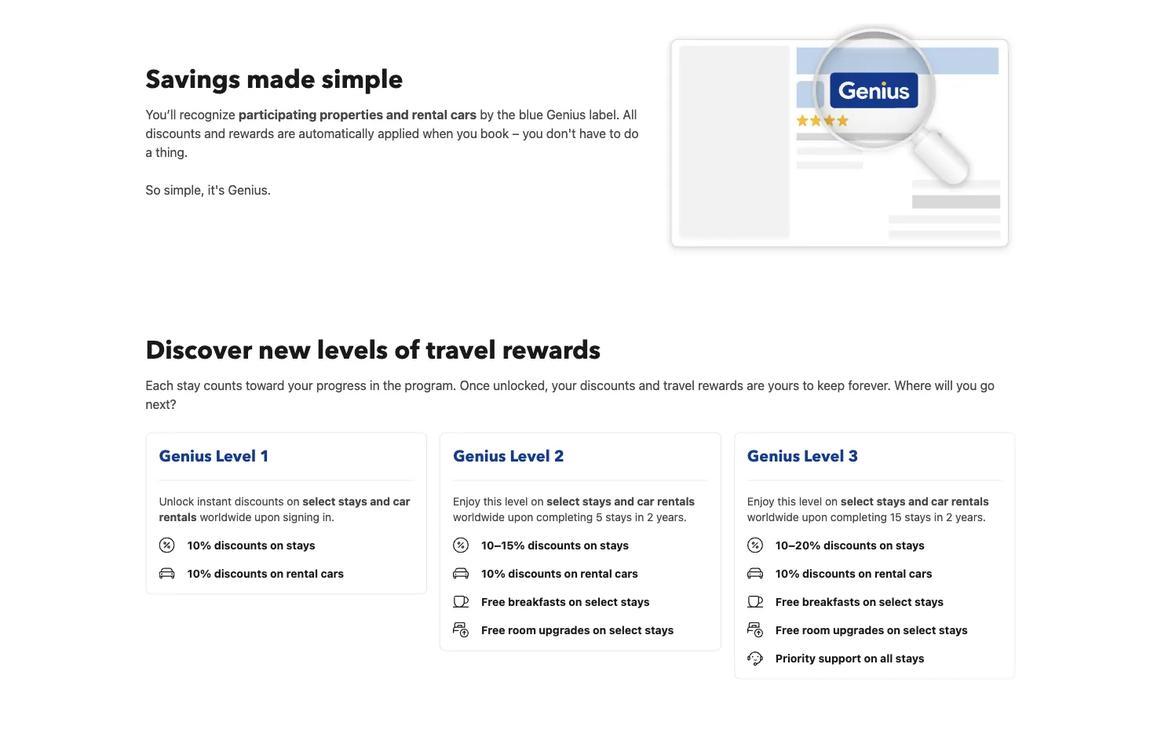 Task type: locate. For each thing, give the bounding box(es) containing it.
enjoy this level on select stays and car rentals worldwide upon completing 15 stays in 2 years.
[[747, 495, 989, 523]]

completing up 10–15% discounts on stays
[[536, 510, 593, 523]]

0 horizontal spatial car
[[393, 495, 410, 507]]

upon up 10% discounts on stays
[[254, 510, 280, 523]]

2 years. from the left
[[956, 510, 986, 523]]

2 free breakfasts on select stays from the left
[[776, 595, 944, 608]]

rewards left the yours
[[698, 378, 744, 392]]

upon inside the enjoy this level on select stays and car rentals worldwide upon completing 5 stays in 2 years.
[[508, 510, 533, 523]]

to left do
[[609, 126, 621, 141]]

genius for genius level 1
[[159, 445, 212, 467]]

select inside select stays and car rentals
[[303, 495, 336, 507]]

1 upgrades from the left
[[539, 623, 590, 636]]

2 horizontal spatial upon
[[802, 510, 828, 523]]

10% discounts on rental cars down 10–15% discounts on stays
[[481, 567, 638, 580]]

genius down once at the bottom of the page
[[453, 445, 506, 467]]

don't
[[546, 126, 576, 141]]

0 horizontal spatial are
[[278, 126, 295, 141]]

go
[[980, 378, 995, 392]]

worldwide inside enjoy this level on select stays and car rentals worldwide upon completing 15 stays in 2 years.
[[747, 510, 799, 523]]

will
[[935, 378, 953, 392]]

0 vertical spatial the
[[497, 107, 516, 122]]

0 horizontal spatial level
[[216, 445, 256, 467]]

years.
[[656, 510, 687, 523], [956, 510, 986, 523]]

3 level from the left
[[804, 445, 844, 467]]

0 horizontal spatial free room upgrades on select stays
[[481, 623, 674, 636]]

your right unlocked,
[[552, 378, 577, 392]]

1 enjoy from the left
[[453, 495, 481, 507]]

enjoy inside the enjoy this level on select stays and car rentals worldwide upon completing 5 stays in 2 years.
[[453, 495, 481, 507]]

1 this from the left
[[483, 495, 502, 507]]

are inside each stay counts toward your progress in the program. once unlocked, your discounts and travel rewards are yours to keep forever. where will you go next?
[[747, 378, 765, 392]]

10% discounts on rental cars down 10–20% discounts on stays
[[776, 567, 932, 580]]

rewards up unlocked,
[[502, 333, 601, 367]]

3 car from the left
[[931, 495, 949, 507]]

genius down the yours
[[747, 445, 800, 467]]

1 horizontal spatial upgrades
[[833, 623, 884, 636]]

2 horizontal spatial 10% discounts on rental cars
[[776, 567, 932, 580]]

upon inside enjoy this level on select stays and car rentals worldwide upon completing 15 stays in 2 years.
[[802, 510, 828, 523]]

rentals inside the enjoy this level on select stays and car rentals worldwide upon completing 5 stays in 2 years.
[[657, 495, 695, 507]]

upon
[[254, 510, 280, 523], [508, 510, 533, 523], [802, 510, 828, 523]]

0 horizontal spatial in
[[370, 378, 380, 392]]

2
[[554, 445, 564, 467], [647, 510, 654, 523], [946, 510, 953, 523]]

1 horizontal spatial the
[[497, 107, 516, 122]]

are down participating
[[278, 126, 295, 141]]

rental down 10–20% discounts on stays
[[875, 567, 906, 580]]

breakfasts for 2
[[508, 595, 566, 608]]

in right 15
[[934, 510, 943, 523]]

1 vertical spatial rewards
[[502, 333, 601, 367]]

savings made simple
[[146, 63, 403, 97]]

2 up the enjoy this level on select stays and car rentals worldwide upon completing 5 stays in 2 years.
[[554, 445, 564, 467]]

1 horizontal spatial are
[[747, 378, 765, 392]]

are left the yours
[[747, 378, 765, 392]]

0 horizontal spatial worldwide
[[200, 510, 252, 523]]

genius level 3
[[747, 445, 858, 467]]

genius
[[547, 107, 586, 122], [159, 445, 212, 467], [453, 445, 506, 467], [747, 445, 800, 467]]

1 vertical spatial are
[[747, 378, 765, 392]]

next?
[[146, 396, 176, 411]]

genius up don't
[[547, 107, 586, 122]]

level left 3
[[804, 445, 844, 467]]

enjoy
[[453, 495, 481, 507], [747, 495, 775, 507]]

you
[[457, 126, 477, 141], [523, 126, 543, 141], [956, 378, 977, 392]]

rental down "signing"
[[286, 567, 318, 580]]

10% discounts on rental cars
[[187, 567, 344, 580], [481, 567, 638, 580], [776, 567, 932, 580]]

enjoy down genius level 3
[[747, 495, 775, 507]]

the
[[497, 107, 516, 122], [383, 378, 401, 392]]

1 room from the left
[[508, 623, 536, 636]]

1 completing from the left
[[536, 510, 593, 523]]

0 horizontal spatial completing
[[536, 510, 593, 523]]

in for genius level 2
[[635, 510, 644, 523]]

2 worldwide from the left
[[453, 510, 505, 523]]

completing for genius level 3
[[831, 510, 887, 523]]

worldwide inside the enjoy this level on select stays and car rentals worldwide upon completing 5 stays in 2 years.
[[453, 510, 505, 523]]

10% for genius level 2
[[481, 567, 506, 580]]

0 horizontal spatial the
[[383, 378, 401, 392]]

upgrades
[[539, 623, 590, 636], [833, 623, 884, 636]]

keep
[[817, 378, 845, 392]]

your right 'toward' on the left of the page
[[288, 378, 313, 392]]

0 vertical spatial rewards
[[229, 126, 274, 141]]

you right –
[[523, 126, 543, 141]]

this inside the enjoy this level on select stays and car rentals worldwide upon completing 5 stays in 2 years.
[[483, 495, 502, 507]]

select
[[303, 495, 336, 507], [547, 495, 580, 507], [841, 495, 874, 507], [585, 595, 618, 608], [879, 595, 912, 608], [609, 623, 642, 636], [903, 623, 936, 636]]

1 horizontal spatial breakfasts
[[802, 595, 860, 608]]

0 horizontal spatial travel
[[426, 333, 496, 367]]

years. right "5"
[[656, 510, 687, 523]]

1 horizontal spatial this
[[778, 495, 796, 507]]

3
[[848, 445, 858, 467]]

1 horizontal spatial 2
[[647, 510, 654, 523]]

in right "5"
[[635, 510, 644, 523]]

free breakfasts on select stays
[[481, 595, 650, 608], [776, 595, 944, 608]]

free breakfasts on select stays down 10–20% discounts on stays
[[776, 595, 944, 608]]

worldwide for genius level 3
[[747, 510, 799, 523]]

applied
[[378, 126, 419, 141]]

breakfasts up support
[[802, 595, 860, 608]]

3 10% discounts on rental cars from the left
[[776, 567, 932, 580]]

level up the enjoy this level on select stays and car rentals worldwide upon completing 5 stays in 2 years.
[[510, 445, 550, 467]]

2 car from the left
[[637, 495, 655, 507]]

level
[[216, 445, 256, 467], [510, 445, 550, 467], [804, 445, 844, 467]]

you left go
[[956, 378, 977, 392]]

completing for genius level 2
[[536, 510, 593, 523]]

rental for genius level 2
[[580, 567, 612, 580]]

all
[[880, 652, 893, 665]]

upon up 10–15% on the left of the page
[[508, 510, 533, 523]]

worldwide for genius level 2
[[453, 510, 505, 523]]

genius up unlock at the bottom of page
[[159, 445, 212, 467]]

level down genius level 2
[[505, 495, 528, 507]]

2 completing from the left
[[831, 510, 887, 523]]

discounts
[[146, 126, 201, 141], [580, 378, 636, 392], [235, 495, 284, 507], [214, 539, 267, 551], [528, 539, 581, 551], [824, 539, 877, 551], [214, 567, 267, 580], [508, 567, 562, 580], [803, 567, 856, 580]]

breakfasts down 10–15% discounts on stays
[[508, 595, 566, 608]]

0 horizontal spatial to
[[609, 126, 621, 141]]

rental for genius level 1
[[286, 567, 318, 580]]

0 horizontal spatial years.
[[656, 510, 687, 523]]

and inside each stay counts toward your progress in the program. once unlocked, your discounts and travel rewards are yours to keep forever. where will you go next?
[[639, 378, 660, 392]]

2 room from the left
[[802, 623, 830, 636]]

rewards
[[229, 126, 274, 141], [502, 333, 601, 367], [698, 378, 744, 392]]

2 10% discounts on rental cars from the left
[[481, 567, 638, 580]]

years. for 3
[[956, 510, 986, 523]]

0 horizontal spatial this
[[483, 495, 502, 507]]

car inside enjoy this level on select stays and car rentals worldwide upon completing 15 stays in 2 years.
[[931, 495, 949, 507]]

worldwide down unlock instant discounts on on the bottom left of the page
[[200, 510, 252, 523]]

0 vertical spatial to
[[609, 126, 621, 141]]

5
[[596, 510, 603, 523]]

savings made simple image
[[664, 23, 1016, 255]]

by
[[480, 107, 494, 122]]

10% down 10% discounts on stays
[[187, 567, 211, 580]]

2 right 15
[[946, 510, 953, 523]]

10% discounts on stays
[[187, 539, 315, 551]]

discounts inside by the blue genius label. all discounts and rewards are automatically applied when you book – you don't have to do a thing.
[[146, 126, 201, 141]]

1 horizontal spatial to
[[803, 378, 814, 392]]

on
[[287, 495, 300, 507], [531, 495, 544, 507], [825, 495, 838, 507], [270, 539, 284, 551], [584, 539, 597, 551], [880, 539, 893, 551], [270, 567, 284, 580], [564, 567, 578, 580], [858, 567, 872, 580], [569, 595, 582, 608], [863, 595, 876, 608], [593, 623, 606, 636], [887, 623, 901, 636], [864, 652, 878, 665]]

0 horizontal spatial room
[[508, 623, 536, 636]]

level down genius level 3
[[799, 495, 822, 507]]

1 horizontal spatial in
[[635, 510, 644, 523]]

2 inside enjoy this level on select stays and car rentals worldwide upon completing 15 stays in 2 years.
[[946, 510, 953, 523]]

0 horizontal spatial your
[[288, 378, 313, 392]]

cars
[[451, 107, 477, 122], [321, 567, 344, 580], [615, 567, 638, 580], [909, 567, 932, 580]]

label.
[[589, 107, 620, 122]]

2 upon from the left
[[508, 510, 533, 523]]

2 vertical spatial rewards
[[698, 378, 744, 392]]

15
[[890, 510, 902, 523]]

1 horizontal spatial completing
[[831, 510, 887, 523]]

0 horizontal spatial free breakfasts on select stays
[[481, 595, 650, 608]]

10–15% discounts on stays
[[481, 539, 629, 551]]

3 worldwide from the left
[[747, 510, 799, 523]]

level for 2
[[505, 495, 528, 507]]

1 free room upgrades on select stays from the left
[[481, 623, 674, 636]]

2 inside the enjoy this level on select stays and car rentals worldwide upon completing 5 stays in 2 years.
[[647, 510, 654, 523]]

2 for genius level 2
[[647, 510, 654, 523]]

1 horizontal spatial years.
[[956, 510, 986, 523]]

levels
[[317, 333, 388, 367]]

completing up 10–20% discounts on stays
[[831, 510, 887, 523]]

are
[[278, 126, 295, 141], [747, 378, 765, 392]]

rental down 10–15% discounts on stays
[[580, 567, 612, 580]]

select inside enjoy this level on select stays and car rentals worldwide upon completing 15 stays in 2 years.
[[841, 495, 874, 507]]

free
[[481, 595, 505, 608], [776, 595, 800, 608], [481, 623, 505, 636], [776, 623, 800, 636]]

level inside the enjoy this level on select stays and car rentals worldwide upon completing 5 stays in 2 years.
[[505, 495, 528, 507]]

2 horizontal spatial worldwide
[[747, 510, 799, 523]]

worldwide up 10–15% on the left of the page
[[453, 510, 505, 523]]

2 right "5"
[[647, 510, 654, 523]]

–
[[512, 126, 519, 141]]

you inside each stay counts toward your progress in the program. once unlocked, your discounts and travel rewards are yours to keep forever. where will you go next?
[[956, 378, 977, 392]]

in
[[370, 378, 380, 392], [635, 510, 644, 523], [934, 510, 943, 523]]

0 horizontal spatial breakfasts
[[508, 595, 566, 608]]

2 horizontal spatial 2
[[946, 510, 953, 523]]

2 horizontal spatial car
[[931, 495, 949, 507]]

1 horizontal spatial level
[[510, 445, 550, 467]]

rental up 'when'
[[412, 107, 448, 122]]

1 horizontal spatial free room upgrades on select stays
[[776, 623, 968, 636]]

cars down in.
[[321, 567, 344, 580]]

in inside the enjoy this level on select stays and car rentals worldwide upon completing 5 stays in 2 years.
[[635, 510, 644, 523]]

2 this from the left
[[778, 495, 796, 507]]

1 years. from the left
[[656, 510, 687, 523]]

years. inside enjoy this level on select stays and car rentals worldwide upon completing 15 stays in 2 years.
[[956, 510, 986, 523]]

cars down 10–20% discounts on stays
[[909, 567, 932, 580]]

1 vertical spatial to
[[803, 378, 814, 392]]

years. right 15
[[956, 510, 986, 523]]

2 horizontal spatial level
[[804, 445, 844, 467]]

this up 10–15% on the left of the page
[[483, 495, 502, 507]]

10%
[[187, 539, 211, 551], [187, 567, 211, 580], [481, 567, 506, 580], [776, 567, 800, 580]]

0 vertical spatial are
[[278, 126, 295, 141]]

2 horizontal spatial rentals
[[951, 495, 989, 507]]

3 upon from the left
[[802, 510, 828, 523]]

rentals for genius level 3
[[951, 495, 989, 507]]

1 level from the left
[[216, 445, 256, 467]]

2 horizontal spatial in
[[934, 510, 943, 523]]

level
[[505, 495, 528, 507], [799, 495, 822, 507]]

2 enjoy from the left
[[747, 495, 775, 507]]

1 horizontal spatial level
[[799, 495, 822, 507]]

genius.
[[228, 182, 271, 197]]

this inside enjoy this level on select stays and car rentals worldwide upon completing 15 stays in 2 years.
[[778, 495, 796, 507]]

10% discounts on rental cars for genius level 3
[[776, 567, 932, 580]]

car inside the enjoy this level on select stays and car rentals worldwide upon completing 5 stays in 2 years.
[[637, 495, 655, 507]]

10% down 10–15% on the left of the page
[[481, 567, 506, 580]]

1 horizontal spatial rentals
[[657, 495, 695, 507]]

cars down 10–15% discounts on stays
[[615, 567, 638, 580]]

the inside by the blue genius label. all discounts and rewards are automatically applied when you book – you don't have to do a thing.
[[497, 107, 516, 122]]

rewards down participating
[[229, 126, 274, 141]]

1 horizontal spatial upon
[[508, 510, 533, 523]]

completing
[[536, 510, 593, 523], [831, 510, 887, 523]]

level left "1" at the bottom left of the page
[[216, 445, 256, 467]]

rentals inside select stays and car rentals
[[159, 510, 197, 523]]

worldwide
[[200, 510, 252, 523], [453, 510, 505, 523], [747, 510, 799, 523]]

this up 10–20%
[[778, 495, 796, 507]]

1 horizontal spatial 10% discounts on rental cars
[[481, 567, 638, 580]]

enjoy down genius level 2
[[453, 495, 481, 507]]

and inside select stays and car rentals
[[370, 495, 390, 507]]

1 upon from the left
[[254, 510, 280, 523]]

genius for genius level 2
[[453, 445, 506, 467]]

1 horizontal spatial car
[[637, 495, 655, 507]]

0 horizontal spatial rentals
[[159, 510, 197, 523]]

10% down 10–20%
[[776, 567, 800, 580]]

1 free breakfasts on select stays from the left
[[481, 595, 650, 608]]

2 upgrades from the left
[[833, 623, 884, 636]]

1 horizontal spatial free breakfasts on select stays
[[776, 595, 944, 608]]

10% for genius level 1
[[187, 567, 211, 580]]

so
[[146, 182, 161, 197]]

in for genius level 3
[[934, 510, 943, 523]]

level inside enjoy this level on select stays and car rentals worldwide upon completing 15 stays in 2 years.
[[799, 495, 822, 507]]

program.
[[405, 378, 456, 392]]

2 free room upgrades on select stays from the left
[[776, 623, 968, 636]]

0 horizontal spatial 10% discounts on rental cars
[[187, 567, 344, 580]]

1 horizontal spatial your
[[552, 378, 577, 392]]

you left the book
[[457, 126, 477, 141]]

in inside enjoy this level on select stays and car rentals worldwide upon completing 15 stays in 2 years.
[[934, 510, 943, 523]]

free breakfasts on select stays down 10–15% discounts on stays
[[481, 595, 650, 608]]

1 horizontal spatial you
[[523, 126, 543, 141]]

to left keep
[[803, 378, 814, 392]]

breakfasts
[[508, 595, 566, 608], [802, 595, 860, 608]]

1 car from the left
[[393, 495, 410, 507]]

completing inside enjoy this level on select stays and car rentals worldwide upon completing 15 stays in 2 years.
[[831, 510, 887, 523]]

0 horizontal spatial rewards
[[229, 126, 274, 141]]

room
[[508, 623, 536, 636], [802, 623, 830, 636]]

and
[[386, 107, 409, 122], [204, 126, 226, 141], [639, 378, 660, 392], [370, 495, 390, 507], [614, 495, 634, 507], [908, 495, 929, 507]]

completing inside the enjoy this level on select stays and car rentals worldwide upon completing 5 stays in 2 years.
[[536, 510, 593, 523]]

2 horizontal spatial you
[[956, 378, 977, 392]]

level for 2
[[510, 445, 550, 467]]

the right the by
[[497, 107, 516, 122]]

0 vertical spatial travel
[[426, 333, 496, 367]]

2 breakfasts from the left
[[802, 595, 860, 608]]

car
[[393, 495, 410, 507], [637, 495, 655, 507], [931, 495, 949, 507]]

rentals
[[657, 495, 695, 507], [951, 495, 989, 507], [159, 510, 197, 523]]

cars left the by
[[451, 107, 477, 122]]

yours
[[768, 378, 799, 392]]

the down of
[[383, 378, 401, 392]]

your
[[288, 378, 313, 392], [552, 378, 577, 392]]

stay
[[177, 378, 200, 392]]

to
[[609, 126, 621, 141], [803, 378, 814, 392]]

10–15%
[[481, 539, 525, 551]]

enjoy this level on select stays and car rentals worldwide upon completing 5 stays in 2 years.
[[453, 495, 695, 523]]

enjoy inside enjoy this level on select stays and car rentals worldwide upon completing 15 stays in 2 years.
[[747, 495, 775, 507]]

rewards inside each stay counts toward your progress in the program. once unlocked, your discounts and travel rewards are yours to keep forever. where will you go next?
[[698, 378, 744, 392]]

genius level 1
[[159, 445, 270, 467]]

1 10% discounts on rental cars from the left
[[187, 567, 344, 580]]

0 horizontal spatial upgrades
[[539, 623, 590, 636]]

0 horizontal spatial level
[[505, 495, 528, 507]]

1 horizontal spatial worldwide
[[453, 510, 505, 523]]

in.
[[323, 510, 335, 523]]

10% discounts on rental cars for genius level 2
[[481, 567, 638, 580]]

1 your from the left
[[288, 378, 313, 392]]

select stays and car rentals
[[159, 495, 410, 523]]

1 vertical spatial travel
[[663, 378, 695, 392]]

rental
[[412, 107, 448, 122], [286, 567, 318, 580], [580, 567, 612, 580], [875, 567, 906, 580]]

free room upgrades on select stays
[[481, 623, 674, 636], [776, 623, 968, 636]]

2 level from the left
[[510, 445, 550, 467]]

10% discounts on rental cars down 10% discounts on stays
[[187, 567, 344, 580]]

cars for genius level 3
[[909, 567, 932, 580]]

discover new levels of travel rewards
[[146, 333, 601, 367]]

instant
[[197, 495, 232, 507]]

1 horizontal spatial travel
[[663, 378, 695, 392]]

and inside the enjoy this level on select stays and car rentals worldwide upon completing 5 stays in 2 years.
[[614, 495, 634, 507]]

in right progress
[[370, 378, 380, 392]]

2 level from the left
[[799, 495, 822, 507]]

rentals inside enjoy this level on select stays and car rentals worldwide upon completing 15 stays in 2 years.
[[951, 495, 989, 507]]

0 horizontal spatial enjoy
[[453, 495, 481, 507]]

to inside by the blue genius label. all discounts and rewards are automatically applied when you book – you don't have to do a thing.
[[609, 126, 621, 141]]

1 breakfasts from the left
[[508, 595, 566, 608]]

on inside the enjoy this level on select stays and car rentals worldwide upon completing 5 stays in 2 years.
[[531, 495, 544, 507]]

2 horizontal spatial rewards
[[698, 378, 744, 392]]

1 vertical spatial the
[[383, 378, 401, 392]]

10% discounts on rental cars for genius level 1
[[187, 567, 344, 580]]

1 level from the left
[[505, 495, 528, 507]]

worldwide up 10–20%
[[747, 510, 799, 523]]

unlock
[[159, 495, 194, 507]]

stays
[[338, 495, 367, 507], [582, 495, 612, 507], [877, 495, 906, 507], [606, 510, 632, 523], [905, 510, 931, 523], [286, 539, 315, 551], [600, 539, 629, 551], [896, 539, 925, 551], [621, 595, 650, 608], [915, 595, 944, 608], [645, 623, 674, 636], [939, 623, 968, 636], [896, 652, 925, 665]]

1 horizontal spatial room
[[802, 623, 830, 636]]

free breakfasts on select stays for genius level 3
[[776, 595, 944, 608]]

0 horizontal spatial upon
[[254, 510, 280, 523]]

upon for genius level 3
[[802, 510, 828, 523]]

years. inside the enjoy this level on select stays and car rentals worldwide upon completing 5 stays in 2 years.
[[656, 510, 687, 523]]

upon up 10–20%
[[802, 510, 828, 523]]

1 horizontal spatial enjoy
[[747, 495, 775, 507]]



Task type: vqa. For each thing, say whether or not it's contained in the screenshot.
39
no



Task type: describe. For each thing, give the bounding box(es) containing it.
rental for genius level 3
[[875, 567, 906, 580]]

1 worldwide from the left
[[200, 510, 252, 523]]

once
[[460, 378, 490, 392]]

you'll recognize participating properties and rental cars
[[146, 107, 477, 122]]

and inside by the blue genius label. all discounts and rewards are automatically applied when you book – you don't have to do a thing.
[[204, 126, 226, 141]]

this for genius level 2
[[483, 495, 502, 507]]

level for 1
[[216, 445, 256, 467]]

when
[[423, 126, 453, 141]]

years. for 2
[[656, 510, 687, 523]]

where
[[894, 378, 932, 392]]

do
[[624, 126, 639, 141]]

blue
[[519, 107, 543, 122]]

upgrades for 2
[[539, 623, 590, 636]]

upgrades for 3
[[833, 623, 884, 636]]

you'll
[[146, 107, 176, 122]]

level for 3
[[804, 445, 844, 467]]

of
[[394, 333, 420, 367]]

have
[[579, 126, 606, 141]]

10% for genius level 3
[[776, 567, 800, 580]]

this for genius level 3
[[778, 495, 796, 507]]

unlocked,
[[493, 378, 549, 392]]

book
[[481, 126, 509, 141]]

so simple, it's genius.
[[146, 182, 271, 197]]

savings
[[146, 63, 240, 97]]

room for 3
[[802, 623, 830, 636]]

0 horizontal spatial 2
[[554, 445, 564, 467]]

0 horizontal spatial you
[[457, 126, 477, 141]]

10–20%
[[776, 539, 821, 551]]

each stay counts toward your progress in the program. once unlocked, your discounts and travel rewards are yours to keep forever. where will you go next?
[[146, 378, 995, 411]]

car for genius level 3
[[931, 495, 949, 507]]

select inside the enjoy this level on select stays and car rentals worldwide upon completing 5 stays in 2 years.
[[547, 495, 580, 507]]

simple,
[[164, 182, 205, 197]]

free breakfasts on select stays for genius level 2
[[481, 595, 650, 608]]

on inside enjoy this level on select stays and car rentals worldwide upon completing 15 stays in 2 years.
[[825, 495, 838, 507]]

participating
[[239, 107, 317, 122]]

worldwide upon signing in.
[[197, 510, 335, 523]]

1 horizontal spatial rewards
[[502, 333, 601, 367]]

free room upgrades on select stays for 2
[[481, 623, 674, 636]]

signing
[[283, 510, 320, 523]]

car for genius level 2
[[637, 495, 655, 507]]

and inside enjoy this level on select stays and car rentals worldwide upon completing 15 stays in 2 years.
[[908, 495, 929, 507]]

cars for genius level 2
[[615, 567, 638, 580]]

counts
[[204, 378, 242, 392]]

all
[[623, 107, 637, 122]]

support
[[819, 652, 861, 665]]

2 for genius level 3
[[946, 510, 953, 523]]

it's
[[208, 182, 225, 197]]

discounts inside each stay counts toward your progress in the program. once unlocked, your discounts and travel rewards are yours to keep forever. where will you go next?
[[580, 378, 636, 392]]

toward
[[246, 378, 285, 392]]

discover
[[146, 333, 252, 367]]

genius level 2
[[453, 445, 564, 467]]

2 your from the left
[[552, 378, 577, 392]]

new
[[258, 333, 311, 367]]

free room upgrades on select stays for 3
[[776, 623, 968, 636]]

genius for genius level 3
[[747, 445, 800, 467]]

by the blue genius label. all discounts and rewards are automatically applied when you book – you don't have to do a thing.
[[146, 107, 639, 160]]

properties
[[320, 107, 383, 122]]

10–20% discounts on stays
[[776, 539, 925, 551]]

car inside select stays and car rentals
[[393, 495, 410, 507]]

progress
[[316, 378, 366, 392]]

forever.
[[848, 378, 891, 392]]

enjoy for genius level 3
[[747, 495, 775, 507]]

rewards inside by the blue genius label. all discounts and rewards are automatically applied when you book – you don't have to do a thing.
[[229, 126, 274, 141]]

automatically
[[299, 126, 374, 141]]

to inside each stay counts toward your progress in the program. once unlocked, your discounts and travel rewards are yours to keep forever. where will you go next?
[[803, 378, 814, 392]]

in inside each stay counts toward your progress in the program. once unlocked, your discounts and travel rewards are yours to keep forever. where will you go next?
[[370, 378, 380, 392]]

room for 2
[[508, 623, 536, 636]]

thing.
[[156, 145, 188, 160]]

priority
[[776, 652, 816, 665]]

10% down the "instant"
[[187, 539, 211, 551]]

each
[[146, 378, 174, 392]]

simple
[[322, 63, 403, 97]]

breakfasts for 3
[[802, 595, 860, 608]]

stays inside select stays and car rentals
[[338, 495, 367, 507]]

the inside each stay counts toward your progress in the program. once unlocked, your discounts and travel rewards are yours to keep forever. where will you go next?
[[383, 378, 401, 392]]

upon for genius level 2
[[508, 510, 533, 523]]

are inside by the blue genius label. all discounts and rewards are automatically applied when you book – you don't have to do a thing.
[[278, 126, 295, 141]]

unlock instant discounts on
[[159, 495, 303, 507]]

1
[[260, 445, 270, 467]]

level for 3
[[799, 495, 822, 507]]

a
[[146, 145, 152, 160]]

cars for genius level 1
[[321, 567, 344, 580]]

priority support on all stays
[[776, 652, 925, 665]]

made
[[247, 63, 316, 97]]

travel inside each stay counts toward your progress in the program. once unlocked, your discounts and travel rewards are yours to keep forever. where will you go next?
[[663, 378, 695, 392]]

enjoy for genius level 2
[[453, 495, 481, 507]]

recognize
[[179, 107, 235, 122]]

rentals for genius level 2
[[657, 495, 695, 507]]

genius inside by the blue genius label. all discounts and rewards are automatically applied when you book – you don't have to do a thing.
[[547, 107, 586, 122]]



